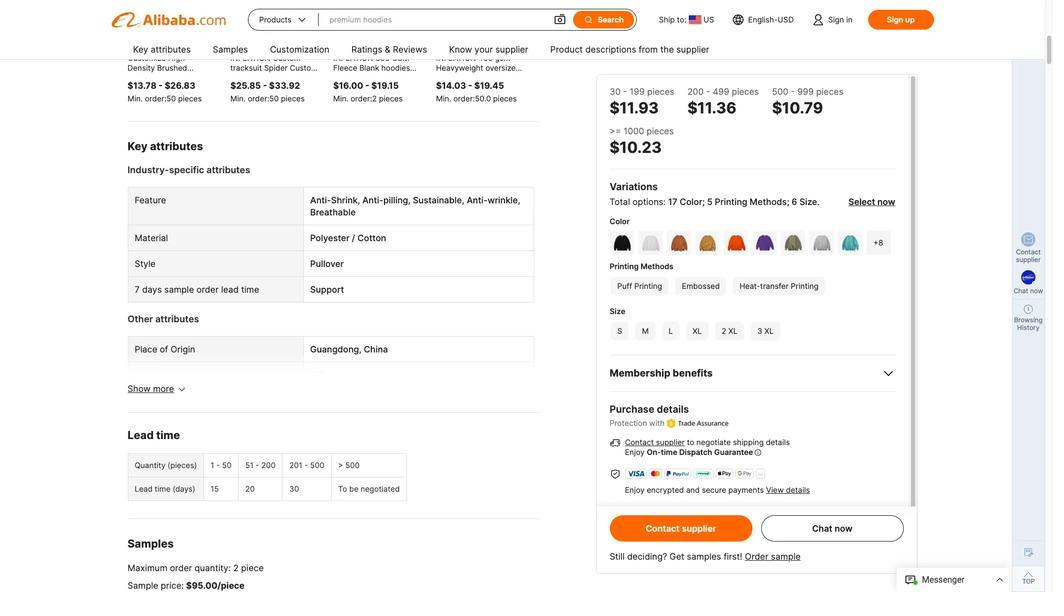 Task type: locate. For each thing, give the bounding box(es) containing it.
2 xl
[[722, 327, 738, 336]]

key down arrow left icon
[[133, 44, 148, 55]]

chat now down 'products.'
[[813, 524, 853, 535]]

0 vertical spatial chat now
[[1014, 287, 1044, 295]]

methods
[[750, 197, 788, 207], [641, 262, 674, 271]]

sample
[[128, 581, 158, 592]]

1 vertical spatial samples
[[128, 538, 174, 551]]

50 down $26.83
[[167, 94, 176, 103]]

50 inside the "$25.85 - $33.92 min. order : 50 pieces"
[[270, 94, 279, 103]]

2 horizontal spatial 2
[[722, 327, 727, 336]]

> 500
[[338, 461, 360, 470]]

3 xl from the left
[[765, 327, 774, 336]]

0 vertical spatial view
[[767, 486, 784, 495]]

0 horizontal spatial 2
[[234, 563, 239, 574]]

- right 201
[[305, 461, 308, 470]]

0 vertical spatial 30
[[610, 86, 621, 97]]

1 enjoy from the top
[[626, 448, 645, 457]]

pieces right the 499
[[732, 86, 760, 97]]

1 sign from the left
[[829, 15, 845, 24]]

maximum order quantity: 2 piece
[[128, 563, 264, 574]]

pieces down "$19.45"
[[494, 94, 517, 103]]

anti-
[[310, 195, 331, 206], [363, 195, 384, 206], [467, 195, 488, 206]]

0 horizontal spatial contact supplier
[[646, 524, 717, 535]]

pilling,
[[384, 195, 411, 206]]

days down payments
[[731, 509, 748, 518]]

2 min. from the left
[[231, 94, 246, 103]]

pieces
[[648, 86, 675, 97], [732, 86, 760, 97], [817, 86, 844, 97], [178, 94, 202, 103], [281, 94, 305, 103], [379, 94, 403, 103], [494, 94, 517, 103], [647, 126, 674, 137]]

- for $14.03 - $19.45 min. order : 50.0 pieces
[[469, 80, 473, 91]]

usd
[[778, 15, 794, 24]]

1 horizontal spatial sample
[[772, 552, 801, 563]]

browsing history
[[1015, 316, 1044, 332]]

time left dispatch
[[662, 448, 678, 457]]

2 right quantity:
[[234, 563, 239, 574]]

0 vertical spatial sample
[[164, 284, 194, 295]]

order for $13.78
[[145, 94, 164, 103]]

- right 51
[[256, 461, 259, 470]]

arrow down image
[[179, 385, 185, 395]]

0 horizontal spatial days
[[142, 284, 162, 295]]

min. down $25.85
[[231, 94, 246, 103]]

- inside 200 - 499 pieces $11.36
[[707, 86, 711, 97]]

1 vertical spatial days
[[731, 509, 748, 518]]

order inside the "$25.85 - $33.92 min. order : 50 pieces"
[[248, 94, 267, 103]]

chat now inside button
[[813, 524, 853, 535]]

pieces down $26.83
[[178, 94, 202, 103]]

50 for $33.92
[[270, 94, 279, 103]]

2 : from the left
[[267, 94, 270, 103]]

color down total at top
[[610, 217, 630, 226]]

l link
[[661, 321, 681, 342]]

1 horizontal spatial ;
[[788, 197, 790, 207]]

pieces inside >= 1000 pieces $10.23
[[647, 126, 674, 137]]

0 horizontal spatial methods
[[641, 262, 674, 271]]

500 right 201
[[310, 461, 325, 470]]

0 vertical spatial size
[[800, 197, 818, 207]]

contact supplier inside button
[[646, 524, 717, 535]]

service
[[333, 370, 363, 381]]

1 horizontal spatial 200
[[688, 86, 704, 97]]

more
[[153, 384, 174, 395]]

0 horizontal spatial anti-
[[310, 195, 331, 206]]

cotton
[[358, 233, 387, 244]]

details up 'products.'
[[787, 486, 811, 495]]

>=
[[610, 126, 622, 137]]

2 vertical spatial 30
[[719, 509, 729, 518]]

;
[[703, 197, 705, 207], [788, 197, 790, 207]]

1 vertical spatial 200
[[262, 461, 276, 470]]

0 vertical spatial chat
[[1014, 287, 1029, 295]]

pieces right 999
[[817, 86, 844, 97]]

payments
[[729, 486, 765, 495]]

days right 7
[[142, 284, 162, 295]]

chat now up browsing
[[1014, 287, 1044, 295]]

500 right ">" in the bottom left of the page
[[346, 461, 360, 470]]

0 horizontal spatial size
[[610, 307, 626, 316]]

0 vertical spatial contact supplier
[[1017, 248, 1042, 264]]

0 horizontal spatial now
[[835, 524, 853, 535]]

0 vertical spatial 2
[[372, 94, 377, 103]]

0 vertical spatial lead
[[128, 429, 154, 442]]

: inside $16.00 - $19.15 min. order : 2 pieces
[[370, 94, 372, 103]]

- left the $19.15
[[366, 80, 370, 91]]

methods up puff printing at the top
[[641, 262, 674, 271]]

2
[[372, 94, 377, 103], [722, 327, 727, 336], [234, 563, 239, 574]]

1 vertical spatial key
[[128, 140, 148, 153]]

attributes up origin
[[155, 314, 199, 325]]

pieces inside $13.78 - $26.83 min. order : 50 pieces
[[178, 94, 202, 103]]

enjoy up 'eligible'
[[626, 486, 645, 495]]

of left receiving
[[750, 509, 758, 518]]

1 - 50
[[211, 461, 232, 470]]

min. for $14.03
[[436, 94, 452, 103]]

50 down $33.92
[[270, 94, 279, 103]]

sign for sign up
[[888, 15, 904, 24]]

1 vertical spatial enjoy
[[626, 486, 645, 495]]

encrypted
[[647, 486, 685, 495]]

0 horizontal spatial chat now
[[813, 524, 853, 535]]

: down the $19.15
[[370, 94, 372, 103]]

200 up $11.36
[[688, 86, 704, 97]]

: for $33.92
[[267, 94, 270, 103]]

0 horizontal spatial samples
[[128, 538, 174, 551]]

order left lead
[[197, 284, 219, 295]]

2 horizontal spatial 500
[[773, 86, 789, 97]]

1 vertical spatial piece
[[221, 581, 245, 592]]

1 vertical spatial chat
[[813, 524, 833, 535]]

1 vertical spatial 30
[[290, 485, 299, 494]]

>
[[338, 461, 344, 470]]

0 vertical spatial enjoy
[[626, 448, 645, 457]]

min. inside $13.78 - $26.83 min. order : 50 pieces
[[128, 94, 143, 103]]

pieces inside 200 - 499 pieces $11.36
[[732, 86, 760, 97]]

min. inside the "$25.85 - $33.92 min. order : 50 pieces"
[[231, 94, 246, 103]]

2 horizontal spatial 50
[[270, 94, 279, 103]]

be
[[349, 485, 359, 494]]

$26.83
[[165, 80, 196, 91]]

color right 17
[[680, 197, 703, 207]]

products 
[[259, 14, 308, 25]]

2 horizontal spatial anti-
[[467, 195, 488, 206]]

- inside the 500 - 999 pieces $10.79
[[792, 86, 796, 97]]

1 vertical spatial color
[[610, 217, 630, 226]]

sample up other attributes
[[164, 284, 194, 295]]

embossed link
[[675, 276, 728, 297]]

sign left up
[[888, 15, 904, 24]]

order down $14.03
[[454, 94, 473, 103]]

deciding?
[[628, 552, 668, 563]]

purchase details
[[610, 404, 689, 416]]

0 vertical spatial piece
[[241, 563, 264, 574]]

0 vertical spatial of
[[160, 344, 168, 355]]

1 horizontal spatial chat
[[1014, 287, 1029, 295]]

- right $13.78
[[159, 80, 163, 91]]

supply type
[[135, 370, 186, 381]]

sample right order
[[772, 552, 801, 563]]

1 vertical spatial lead
[[135, 485, 153, 494]]

pieces down the $19.15
[[379, 94, 403, 103]]

1 horizontal spatial methods
[[750, 197, 788, 207]]

2 xl from the left
[[729, 327, 738, 336]]

breathable
[[310, 207, 356, 218]]

1 xl from the left
[[693, 327, 702, 336]]

: down $26.83
[[164, 94, 167, 103]]

for
[[653, 509, 663, 518]]

1 : from the left
[[164, 94, 167, 103]]

30 left 199
[[610, 86, 621, 97]]

specific
[[169, 165, 204, 176]]

1 horizontal spatial of
[[750, 509, 758, 518]]

1 vertical spatial /
[[218, 581, 221, 592]]

0 horizontal spatial sign
[[829, 15, 845, 24]]

0 vertical spatial color
[[680, 197, 703, 207]]

; left 5
[[703, 197, 705, 207]]

1 horizontal spatial now
[[878, 197, 896, 207]]

1 vertical spatial sample
[[772, 552, 801, 563]]

- left 999
[[792, 86, 796, 97]]

1 horizontal spatial xl
[[729, 327, 738, 336]]

min. inside $16.00 - $19.15 min. order : 2 pieces
[[333, 94, 349, 103]]

methods left 6
[[750, 197, 788, 207]]

order sample link
[[745, 552, 801, 563]]

min. inside $14.03 - $19.45 min. order : 50.0 pieces
[[436, 94, 452, 103]]

0 horizontal spatial 50
[[167, 94, 176, 103]]

1 vertical spatial now
[[1031, 287, 1044, 295]]

30 right within
[[719, 509, 729, 518]]

30 inside 30 - 199 pieces $11.93
[[610, 86, 621, 97]]

enjoy encrypted and secure payments view details
[[626, 486, 811, 495]]

2 ; from the left
[[788, 197, 790, 207]]

1 vertical spatial contact
[[626, 438, 654, 448]]

puff printing
[[618, 282, 663, 291]]

- inside $13.78 - $26.83 min. order : 50 pieces
[[159, 80, 163, 91]]

1 ; from the left
[[703, 197, 705, 207]]

piece down quantity:
[[221, 581, 245, 592]]

$19.15
[[372, 80, 399, 91]]

contact supplier to negotiate shipping details
[[626, 438, 791, 448]]

key attributes down arrow left icon
[[133, 44, 191, 55]]

to
[[688, 438, 695, 448]]

51
[[245, 461, 254, 470]]

- left "$19.45"
[[469, 80, 473, 91]]

size right 6
[[800, 197, 818, 207]]

of right the place
[[160, 344, 168, 355]]

1 horizontal spatial days
[[731, 509, 748, 518]]

2 right xl link
[[722, 327, 727, 336]]

contact supplier button
[[610, 516, 753, 542]]

order inside $13.78 - $26.83 min. order : 50 pieces
[[145, 94, 164, 103]]

show
[[128, 384, 151, 395]]

prompt image
[[755, 448, 762, 458]]

m link
[[635, 321, 657, 342]]

$95.00
[[186, 581, 218, 592]]

chat now
[[1014, 287, 1044, 295], [813, 524, 853, 535]]

; left 6
[[788, 197, 790, 207]]

/ left the cotton
[[352, 233, 355, 244]]

1 horizontal spatial 50
[[222, 461, 232, 470]]

0 vertical spatial 200
[[688, 86, 704, 97]]

4 : from the left
[[473, 94, 475, 103]]

1 vertical spatial chat now
[[813, 524, 853, 535]]

1 horizontal spatial contact supplier
[[1017, 248, 1042, 264]]

0 horizontal spatial 30
[[290, 485, 299, 494]]

1 horizontal spatial /
[[352, 233, 355, 244]]


[[554, 13, 567, 26]]

0 horizontal spatial ;
[[703, 197, 705, 207]]

- right 1
[[217, 461, 220, 470]]

order inside $16.00 - $19.15 min. order : 2 pieces
[[351, 94, 370, 103]]

oem service
[[310, 370, 363, 381]]

- left 199
[[624, 86, 628, 97]]

1 horizontal spatial view
[[832, 509, 849, 518]]

1 vertical spatial contact supplier
[[646, 524, 717, 535]]

2 vertical spatial contact
[[646, 524, 680, 535]]

xl right '3' at the right of page
[[765, 327, 774, 336]]

pieces right 199
[[648, 86, 675, 97]]

know your supplier
[[449, 44, 529, 55]]

samples up $25.85
[[213, 44, 248, 55]]

(days)
[[173, 485, 195, 494]]

199
[[630, 86, 645, 97]]

ratings & reviews link
[[352, 40, 428, 61]]

order for $25.85
[[248, 94, 267, 103]]

30 - 199 pieces $11.93
[[610, 86, 675, 117]]

sign
[[829, 15, 845, 24], [888, 15, 904, 24]]

view
[[767, 486, 784, 495], [832, 509, 849, 518]]

l
[[669, 327, 673, 336]]

anti- right shrink,
[[363, 195, 384, 206]]

key up the industry-
[[128, 140, 148, 153]]

from
[[639, 44, 658, 55]]

order down $25.85
[[248, 94, 267, 103]]

30 down 201
[[290, 485, 299, 494]]

piece right quantity:
[[241, 563, 264, 574]]

3 : from the left
[[370, 94, 372, 103]]

2 down the $19.15
[[372, 94, 377, 103]]

xl right l
[[693, 327, 702, 336]]

4 min. from the left
[[436, 94, 452, 103]]

enjoy for enjoy encrypted and secure payments view details
[[626, 486, 645, 495]]

1 horizontal spatial 30
[[610, 86, 621, 97]]

3 min. from the left
[[333, 94, 349, 103]]

total options: 17 color ; 5 printing methods ; 6 size .
[[610, 197, 820, 207]]

0 horizontal spatial xl
[[693, 327, 702, 336]]

$16.00 - $19.15 min. order : 2 pieces
[[333, 80, 403, 103]]

min. down $14.03
[[436, 94, 452, 103]]

30 for 30
[[290, 485, 299, 494]]

pieces down $33.92
[[281, 94, 305, 103]]

- inside $14.03 - $19.45 min. order : 50.0 pieces
[[469, 80, 473, 91]]

200
[[688, 86, 704, 97], [262, 461, 276, 470]]

0 vertical spatial key
[[133, 44, 148, 55]]

- inside 30 - 199 pieces $11.93
[[624, 86, 628, 97]]

- inside $16.00 - $19.15 min. order : 2 pieces
[[366, 80, 370, 91]]

sign left in
[[829, 15, 845, 24]]

- right $25.85
[[263, 80, 267, 91]]

order down $16.00
[[351, 94, 370, 103]]

up
[[906, 15, 916, 24]]

2 vertical spatial now
[[835, 524, 853, 535]]

key attributes up the industry-
[[128, 140, 203, 153]]

1 horizontal spatial chat now
[[1014, 287, 1044, 295]]

: inside $14.03 - $19.45 min. order : 50.0 pieces
[[473, 94, 475, 103]]

1000
[[624, 126, 645, 137]]

chat inside button
[[813, 524, 833, 535]]

min. down $13.78
[[128, 94, 143, 103]]

chat down 'products.'
[[813, 524, 833, 535]]

key
[[133, 44, 148, 55], [128, 140, 148, 153]]

50 right 1
[[222, 461, 232, 470]]

contact
[[1017, 248, 1042, 256], [626, 438, 654, 448], [646, 524, 680, 535]]

$33.92
[[269, 80, 300, 91]]

quantity:
[[195, 563, 231, 574]]

lead up quantity
[[128, 429, 154, 442]]

enjoy left the 'on-' on the bottom right of the page
[[626, 448, 645, 457]]

1 horizontal spatial color
[[680, 197, 703, 207]]

sign for sign in
[[829, 15, 845, 24]]

wrinkle,
[[488, 195, 521, 206]]

eligible for refunds within 30 days of receiving products. view details
[[625, 509, 876, 518]]

3 xl
[[758, 327, 774, 336]]

attributes up specific
[[150, 140, 203, 153]]

- inside the "$25.85 - $33.92 min. order : 50 pieces"
[[263, 80, 267, 91]]

: down "$19.45"
[[473, 94, 475, 103]]

min. down $16.00
[[333, 94, 349, 103]]

: for $19.45
[[473, 94, 475, 103]]

time
[[241, 284, 259, 295], [156, 429, 180, 442], [662, 448, 678, 457], [155, 485, 171, 494]]

999
[[798, 86, 814, 97]]

style
[[135, 259, 156, 270]]

pieces inside $14.03 - $19.45 min. order : 50.0 pieces
[[494, 94, 517, 103]]

anti- up breathable
[[310, 195, 331, 206]]

pieces inside 30 - 199 pieces $11.93
[[648, 86, 675, 97]]

1 vertical spatial 2
[[722, 327, 727, 336]]

chat up browsing
[[1014, 287, 1029, 295]]

transfer
[[761, 282, 789, 291]]

-
[[159, 80, 163, 91], [263, 80, 267, 91], [366, 80, 370, 91], [469, 80, 473, 91], [624, 86, 628, 97], [707, 86, 711, 97], [792, 86, 796, 97], [217, 461, 220, 470], [256, 461, 259, 470], [305, 461, 308, 470]]

1 vertical spatial size
[[610, 307, 626, 316]]

xl left '3' at the right of page
[[729, 327, 738, 336]]

500
[[773, 86, 789, 97], [310, 461, 325, 470], [346, 461, 360, 470]]

- for 200 - 499 pieces $11.36
[[707, 86, 711, 97]]

50 inside $13.78 - $26.83 min. order : 50 pieces
[[167, 94, 176, 103]]

- for 500 - 999 pieces $10.79
[[792, 86, 796, 97]]

pieces right 1000
[[647, 126, 674, 137]]

2 horizontal spatial now
[[1031, 287, 1044, 295]]

$11.93
[[610, 99, 659, 117]]

view up receiving
[[767, 486, 784, 495]]

2 enjoy from the top
[[626, 486, 645, 495]]

anti- right sustainable,
[[467, 195, 488, 206]]

1 horizontal spatial anti-
[[363, 195, 384, 206]]

order inside $14.03 - $19.45 min. order : 50.0 pieces
[[454, 94, 473, 103]]

enjoy for enjoy on-time dispatch guarantee
[[626, 448, 645, 457]]

attributes right specific
[[207, 165, 250, 176]]

30
[[610, 86, 621, 97], [290, 485, 299, 494], [719, 509, 729, 518]]

quantity
[[135, 461, 166, 470]]

200 right 51
[[262, 461, 276, 470]]

1 min. from the left
[[128, 94, 143, 103]]

0 vertical spatial now
[[878, 197, 896, 207]]

lead time
[[128, 429, 180, 442]]

0 vertical spatial days
[[142, 284, 162, 295]]

time left "(days)"
[[155, 485, 171, 494]]

1 horizontal spatial samples
[[213, 44, 248, 55]]

2 inside 2 xl link
[[722, 327, 727, 336]]

now inside button
[[835, 524, 853, 535]]

: inside the "$25.85 - $33.92 min. order : 50 pieces"
[[267, 94, 270, 103]]

- for $16.00 - $19.15 min. order : 2 pieces
[[366, 80, 370, 91]]

2 sign from the left
[[888, 15, 904, 24]]

- for 51 - 200
[[256, 461, 259, 470]]

/ down quantity:
[[218, 581, 221, 592]]

key attributes link
[[133, 40, 191, 61]]

maximum
[[128, 563, 168, 574]]

view right 'products.'
[[832, 509, 849, 518]]

5
[[708, 197, 713, 207]]

1 horizontal spatial sign
[[888, 15, 904, 24]]


[[296, 14, 308, 25]]

0 horizontal spatial chat
[[813, 524, 833, 535]]

of
[[160, 344, 168, 355], [750, 509, 758, 518]]

1 horizontal spatial 2
[[372, 94, 377, 103]]

size up 's'
[[610, 307, 626, 316]]

: inside $13.78 - $26.83 min. order : 50 pieces
[[164, 94, 167, 103]]

2 horizontal spatial xl
[[765, 327, 774, 336]]

500 up $10.79
[[773, 86, 789, 97]]

printing methods
[[610, 262, 674, 271]]

- left the 499
[[707, 86, 711, 97]]



Task type: vqa. For each thing, say whether or not it's contained in the screenshot.


Task type: describe. For each thing, give the bounding box(es) containing it.
- for $25.85 - $33.92 min. order : 50 pieces
[[263, 80, 267, 91]]

supplier inside button
[[682, 524, 717, 535]]

with
[[650, 419, 665, 428]]

xl for 2 xl
[[729, 327, 738, 336]]

english-usd
[[749, 15, 794, 24]]

min. for $16.00
[[333, 94, 349, 103]]

- for 201 - 500
[[305, 461, 308, 470]]

select now
[[849, 197, 896, 207]]

customization link
[[270, 40, 330, 61]]

1 vertical spatial methods
[[641, 262, 674, 271]]

eligible
[[625, 509, 651, 518]]

china
[[364, 344, 388, 355]]

: for $19.15
[[370, 94, 372, 103]]

1 horizontal spatial size
[[800, 197, 818, 207]]

details right shipping
[[767, 438, 791, 448]]

$14.03 - $19.45 min. order : 50.0 pieces
[[436, 80, 517, 103]]

lead for lead time
[[128, 429, 154, 442]]

details right 'products.'
[[851, 509, 876, 518]]

history
[[1018, 324, 1040, 332]]

$19.45
[[475, 80, 504, 91]]

printing down printing methods
[[635, 282, 663, 291]]

s
[[618, 327, 623, 336]]

printing right 5
[[715, 197, 748, 207]]

500 inside the 500 - 999 pieces $10.79
[[773, 86, 789, 97]]

xl link
[[685, 321, 710, 342]]

guangdong,
[[310, 344, 362, 355]]

piece for sample price: $95.00 / piece
[[221, 581, 245, 592]]

details up with
[[657, 404, 689, 416]]

min. for $25.85
[[231, 94, 246, 103]]

7 days sample order lead time
[[135, 284, 259, 295]]

3 anti- from the left
[[467, 195, 488, 206]]

total
[[610, 197, 631, 207]]

0 vertical spatial key attributes
[[133, 44, 191, 55]]

premium hoodies text field
[[330, 10, 543, 30]]

1 anti- from the left
[[310, 195, 331, 206]]

key inside key attributes link
[[133, 44, 148, 55]]

product descriptions from the supplier link
[[551, 40, 710, 61]]

puff
[[618, 282, 633, 291]]

samples link
[[213, 40, 248, 61]]

50.0
[[475, 94, 491, 103]]

select
[[849, 197, 876, 207]]

···
[[759, 471, 764, 479]]

order for $14.03
[[454, 94, 473, 103]]

the
[[661, 44, 675, 55]]

on-
[[647, 448, 662, 457]]

other attributes
[[128, 314, 199, 325]]

pieces inside the "$25.85 - $33.92 min. order : 50 pieces"
[[281, 94, 305, 103]]

printing right 'transfer'
[[791, 282, 819, 291]]

2 vertical spatial 2
[[234, 563, 239, 574]]

contact inside button
[[646, 524, 680, 535]]

6
[[792, 197, 798, 207]]

products.
[[795, 509, 829, 518]]

options:
[[633, 197, 666, 207]]

ratings & reviews
[[352, 44, 428, 55]]

0 horizontal spatial /
[[218, 581, 221, 592]]

30 for 30 - 199 pieces $11.93
[[610, 86, 621, 97]]

polyester
[[310, 233, 350, 244]]

$14.03
[[436, 80, 466, 91]]

dispatch
[[680, 448, 713, 457]]

2 xl link
[[715, 321, 746, 342]]

3 xl link
[[750, 321, 782, 342]]

50 for $26.83
[[167, 94, 176, 103]]

show more link
[[128, 383, 174, 395]]

1 vertical spatial view
[[832, 509, 849, 518]]

201 - 500
[[290, 461, 325, 470]]

guarantee
[[715, 448, 754, 457]]

search
[[598, 15, 624, 24]]

puff printing link
[[610, 276, 670, 297]]

- for $13.78 - $26.83 min. order : 50 pieces
[[159, 80, 163, 91]]

variations
[[610, 181, 658, 193]]

0 vertical spatial samples
[[213, 44, 248, 55]]

0 horizontal spatial 200
[[262, 461, 276, 470]]

1 vertical spatial of
[[750, 509, 758, 518]]

2 anti- from the left
[[363, 195, 384, 206]]

chat now button
[[762, 516, 904, 542]]

piece for maximum order quantity: 2 piece
[[241, 563, 264, 574]]

product
[[551, 44, 583, 55]]

200 inside 200 - 499 pieces $11.36
[[688, 86, 704, 97]]

lead for lead time (days)
[[135, 485, 153, 494]]

0 horizontal spatial sample
[[164, 284, 194, 295]]

0 horizontal spatial of
[[160, 344, 168, 355]]

pieces inside the 500 - 999 pieces $10.79
[[817, 86, 844, 97]]

0 horizontal spatial color
[[610, 217, 630, 226]]

sustainable,
[[413, 195, 465, 206]]

products
[[259, 15, 292, 24]]

still
[[610, 552, 625, 563]]

time up the quantity (pieces)
[[156, 429, 180, 442]]

$10.79
[[773, 99, 824, 117]]

+ 8
[[874, 238, 884, 248]]

order
[[745, 552, 769, 563]]

still deciding? get samples first! order sample
[[610, 552, 801, 563]]

m
[[642, 327, 649, 336]]

anti-shrink, anti-pilling, sustainable, anti-wrinkle, breathable
[[310, 195, 521, 218]]

0 horizontal spatial 500
[[310, 461, 325, 470]]

arrow left image
[[134, 19, 143, 30]]

499
[[713, 86, 730, 97]]

0 vertical spatial /
[[352, 233, 355, 244]]

(pieces)
[[168, 461, 197, 470]]

show more
[[128, 384, 174, 395]]

$25.85
[[231, 80, 261, 91]]

benefits
[[673, 368, 713, 379]]

negotiated
[[361, 485, 400, 494]]

know
[[449, 44, 473, 55]]

: for $26.83
[[164, 94, 167, 103]]

arrow right image
[[524, 19, 533, 30]]

- for 1 - 50
[[217, 461, 220, 470]]

s link
[[610, 321, 630, 342]]

us
[[704, 15, 715, 24]]

industry-
[[128, 165, 169, 176]]

oem
[[310, 370, 330, 381]]

order for $16.00
[[351, 94, 370, 103]]

pieces inside $16.00 - $19.15 min. order : 2 pieces
[[379, 94, 403, 103]]

quantity (pieces)
[[135, 461, 197, 470]]

2 inside $16.00 - $19.15 min. order : 2 pieces
[[372, 94, 377, 103]]

attributes up $26.83
[[151, 44, 191, 55]]

get
[[670, 552, 685, 563]]

$13.78 - $26.83 min. order : 50 pieces
[[128, 80, 202, 103]]

1 vertical spatial key attributes
[[128, 140, 203, 153]]

order up sample price: $95.00 / piece
[[170, 563, 192, 574]]

type
[[166, 370, 186, 381]]

to
[[338, 485, 347, 494]]

1 horizontal spatial 500
[[346, 461, 360, 470]]

$10.23
[[610, 138, 662, 157]]

0 horizontal spatial view
[[767, 486, 784, 495]]

purchase
[[610, 404, 655, 416]]

supply
[[135, 370, 163, 381]]

industry-specific attributes
[[128, 165, 250, 176]]

51 - 200
[[245, 461, 276, 470]]

200 - 499 pieces $11.36
[[688, 86, 760, 117]]

$13.78
[[128, 80, 157, 91]]

0 vertical spatial contact
[[1017, 248, 1042, 256]]

sign up
[[888, 15, 916, 24]]

membership
[[610, 368, 671, 379]]

&
[[385, 44, 391, 55]]

product descriptions from the supplier
[[551, 44, 710, 55]]

printing up puff
[[610, 262, 639, 271]]

201
[[290, 461, 303, 470]]

xl for 3 xl
[[765, 327, 774, 336]]

min. for $13.78
[[128, 94, 143, 103]]

- for 30 - 199 pieces $11.93
[[624, 86, 628, 97]]

2 horizontal spatial 30
[[719, 509, 729, 518]]

membership benefits
[[610, 368, 713, 379]]

0 vertical spatial methods
[[750, 197, 788, 207]]

time right lead
[[241, 284, 259, 295]]



